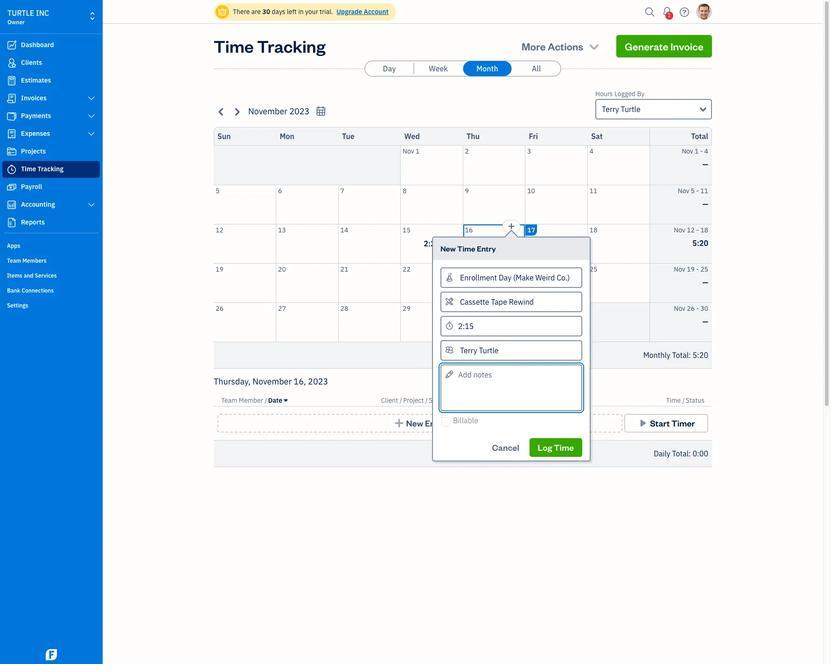 Task type: vqa. For each thing, say whether or not it's contained in the screenshot.
FreshBooks
no



Task type: describe. For each thing, give the bounding box(es) containing it.
terry
[[602, 105, 620, 114]]

new entry
[[406, 418, 446, 429]]

Add notes text field
[[441, 364, 583, 411]]

27 button
[[276, 303, 338, 342]]

report image
[[6, 218, 17, 227]]

11 inside button
[[590, 187, 598, 195]]

7 button
[[339, 185, 401, 224]]

20
[[278, 265, 286, 273]]

18 inside 'button'
[[590, 226, 598, 234]]

30 button
[[463, 303, 525, 342]]

money image
[[6, 183, 17, 192]]

12 inside nov 12 - 18 5:20
[[687, 226, 695, 234]]

items and services link
[[2, 268, 100, 283]]

there
[[233, 7, 250, 16]]

bank connections link
[[2, 283, 100, 297]]

nov for nov 1 - 4 —
[[682, 147, 694, 155]]

fri
[[529, 132, 538, 141]]

nov 19 - 25 —
[[674, 265, 709, 287]]

4 inside button
[[590, 147, 594, 155]]

thu
[[467, 132, 480, 141]]

10
[[528, 187, 535, 195]]

12 button
[[214, 224, 276, 263]]

total for daily total
[[673, 449, 689, 459]]

18 inside nov 12 - 18 5:20
[[701, 226, 709, 234]]

bank connections
[[7, 287, 54, 294]]

1 vertical spatial 2023
[[308, 376, 328, 387]]

new time entry
[[441, 244, 496, 253]]

log time
[[538, 442, 574, 453]]

and
[[24, 272, 33, 279]]

cancel button
[[484, 439, 528, 457]]

25 inside the nov 19 - 25 —
[[701, 265, 709, 273]]

there are 30 days left in your trial. upgrade account
[[233, 7, 389, 16]]

in
[[298, 7, 304, 16]]

main element
[[0, 0, 126, 664]]

invoice image
[[6, 94, 17, 103]]

21
[[341, 265, 348, 273]]

plus image
[[394, 419, 405, 428]]

16 button
[[463, 224, 525, 263]]

chevron large down image for expenses
[[87, 130, 96, 138]]

terry turtle button
[[596, 99, 713, 120]]

payments link
[[2, 108, 100, 125]]

1 for nov 1 - 4 —
[[695, 147, 699, 155]]

new for new time entry
[[441, 244, 456, 253]]

24
[[528, 265, 535, 273]]

payments
[[21, 112, 51, 120]]

upgrade
[[337, 7, 362, 16]]

2 button
[[463, 146, 525, 185]]

19 inside the nov 19 - 25 —
[[687, 265, 695, 273]]

2:20
[[424, 239, 440, 248]]

tracking inside time tracking link
[[38, 165, 63, 173]]

4 / from the left
[[683, 396, 685, 405]]

- for nov 1 - 4 —
[[701, 147, 703, 155]]

: for monthly total
[[689, 351, 691, 360]]

- for nov 26 - 30 —
[[697, 304, 699, 313]]

29
[[403, 304, 411, 313]]

choose a date image
[[316, 106, 327, 117]]

expenses link
[[2, 126, 100, 142]]

time tracking inside main element
[[21, 165, 63, 173]]

19 inside button
[[216, 265, 224, 273]]

log time button
[[530, 439, 583, 457]]

month link
[[463, 61, 512, 76]]

0 vertical spatial 2023
[[290, 106, 310, 117]]

— for nov 5 - 11 —
[[703, 199, 709, 208]]

total for monthly total
[[673, 351, 689, 360]]

nov 1 - 4 —
[[682, 147, 709, 169]]

— for nov 1 - 4 —
[[703, 160, 709, 169]]

team for team member /
[[221, 396, 237, 405]]

note
[[456, 396, 470, 405]]

24 button
[[526, 264, 588, 302]]

payment image
[[6, 112, 17, 121]]

wed
[[405, 132, 420, 141]]

estimate image
[[6, 76, 17, 85]]

status
[[686, 396, 705, 405]]

time down there
[[214, 35, 254, 57]]

all
[[532, 64, 541, 73]]

date link
[[268, 396, 288, 405]]

28
[[341, 304, 348, 313]]

sun
[[218, 132, 231, 141]]

new for new entry
[[406, 418, 424, 429]]

items and services
[[7, 272, 57, 279]]

crown image
[[218, 7, 227, 17]]

22 button
[[401, 264, 463, 302]]

- for nov 19 - 25 —
[[697, 265, 699, 273]]

6 button
[[276, 185, 338, 224]]

5 inside nov 5 - 11 —
[[691, 187, 695, 195]]

dashboard image
[[6, 41, 17, 50]]

Add a service text field
[[442, 293, 582, 311]]

projects link
[[2, 143, 100, 160]]

client / project / service
[[381, 396, 451, 405]]

monthly
[[644, 351, 671, 360]]

Add a team member text field
[[442, 341, 582, 360]]

Duration text field
[[441, 316, 583, 336]]

0 vertical spatial entry
[[477, 244, 496, 253]]

accounting
[[21, 200, 55, 209]]

nov for nov 12 - 18 5:20
[[674, 226, 686, 234]]

next month image
[[232, 106, 242, 117]]

1 button
[[660, 2, 675, 21]]

start timer button
[[625, 414, 709, 433]]

16,
[[294, 376, 306, 387]]

0:00
[[693, 449, 709, 459]]

2 / from the left
[[400, 396, 402, 405]]

9
[[465, 187, 469, 195]]

26 button
[[214, 303, 276, 342]]

chevron large down image for invoices
[[87, 95, 96, 102]]

7
[[341, 187, 345, 195]]

left
[[287, 7, 297, 16]]

0 horizontal spatial 30
[[263, 7, 270, 16]]

16
[[465, 226, 473, 234]]

settings
[[7, 302, 28, 309]]

trial.
[[320, 7, 333, 16]]

1 horizontal spatial time tracking
[[214, 35, 326, 57]]

all link
[[512, 61, 561, 76]]

11 inside nov 5 - 11 —
[[701, 187, 709, 195]]

time tracking link
[[2, 161, 100, 178]]

client
[[381, 396, 398, 405]]

accounting link
[[2, 197, 100, 213]]

estimates link
[[2, 72, 100, 89]]

22
[[403, 265, 411, 273]]

6
[[278, 187, 282, 195]]

days
[[272, 7, 286, 16]]

invoices link
[[2, 90, 100, 107]]

10 button
[[526, 185, 588, 224]]

account
[[364, 7, 389, 16]]

go to help image
[[678, 5, 692, 19]]

more actions button
[[514, 35, 609, 57]]

connections
[[22, 287, 54, 294]]

member
[[239, 396, 263, 405]]

1 / from the left
[[265, 396, 267, 405]]

mon
[[280, 132, 295, 141]]

30 inside button
[[465, 304, 473, 313]]

service link
[[429, 396, 452, 405]]



Task type: locate. For each thing, give the bounding box(es) containing it.
17
[[528, 226, 535, 234]]

2 — from the top
[[703, 199, 709, 208]]

- inside nov 1 - 4 —
[[701, 147, 703, 155]]

— for nov 26 - 30 —
[[703, 317, 709, 326]]

2 horizontal spatial 30
[[701, 304, 709, 313]]

1 horizontal spatial 25
[[701, 265, 709, 273]]

— up monthly total : 5:20 at bottom
[[703, 317, 709, 326]]

1 — from the top
[[703, 160, 709, 169]]

sat
[[592, 132, 603, 141]]

1 vertical spatial tracking
[[38, 165, 63, 173]]

project image
[[6, 147, 17, 156]]

18 down nov 5 - 11 —
[[701, 226, 709, 234]]

chevron large down image up the reports link at the left of the page
[[87, 201, 96, 209]]

/ right client
[[400, 396, 402, 405]]

team for team members
[[7, 257, 21, 264]]

2 18 from the left
[[701, 226, 709, 234]]

Add a client or project text field
[[442, 268, 582, 287]]

/ left 'date'
[[265, 396, 267, 405]]

0 vertical spatial team
[[7, 257, 21, 264]]

2 26 from the left
[[687, 304, 695, 313]]

time left 'status' link
[[667, 396, 681, 405]]

1 horizontal spatial 26
[[687, 304, 695, 313]]

2 12 from the left
[[687, 226, 695, 234]]

nov for nov 19 - 25 —
[[674, 265, 686, 273]]

3:00
[[549, 239, 565, 248]]

12 inside 12 button
[[216, 226, 224, 234]]

new entry button
[[218, 414, 623, 433]]

- for nov 5 - 11 —
[[697, 187, 699, 195]]

- inside nov 26 - 30 —
[[697, 304, 699, 313]]

1 down wed
[[416, 147, 420, 155]]

30 down 23 'button'
[[465, 304, 473, 313]]

1 vertical spatial chevron large down image
[[87, 113, 96, 120]]

nov inside nov 26 - 30 —
[[674, 304, 686, 313]]

1 vertical spatial chevron large down image
[[87, 201, 96, 209]]

1 horizontal spatial 12
[[687, 226, 695, 234]]

items
[[7, 272, 22, 279]]

invoice
[[671, 40, 704, 53]]

0 horizontal spatial tracking
[[38, 165, 63, 173]]

2 25 from the left
[[701, 265, 709, 273]]

0 vertical spatial 5:20
[[693, 238, 709, 248]]

add a time entry image
[[508, 221, 516, 232]]

chevron large down image down invoices link
[[87, 113, 96, 120]]

nov inside the nov 19 - 25 —
[[674, 265, 686, 273]]

0 vertical spatial time tracking
[[214, 35, 326, 57]]

2 4 from the left
[[705, 147, 709, 155]]

nov for nov 26 - 30 —
[[674, 304, 686, 313]]

entry
[[477, 244, 496, 253], [425, 418, 446, 429]]

30 inside nov 26 - 30 —
[[701, 304, 709, 313]]

total right monthly
[[673, 351, 689, 360]]

play image
[[638, 419, 649, 428]]

clients
[[21, 58, 42, 67]]

1 horizontal spatial 4
[[705, 147, 709, 155]]

expenses
[[21, 129, 50, 138]]

tracking down projects link
[[38, 165, 63, 173]]

generate
[[625, 40, 669, 53]]

3 / from the left
[[426, 396, 428, 405]]

november up 'date'
[[253, 376, 292, 387]]

new
[[441, 244, 456, 253], [406, 418, 424, 429]]

1 19 from the left
[[216, 265, 224, 273]]

actions
[[548, 40, 584, 53]]

team member /
[[221, 396, 267, 405]]

nov
[[403, 147, 414, 155], [682, 147, 694, 155], [678, 187, 690, 195], [674, 226, 686, 234], [674, 265, 686, 273], [674, 304, 686, 313]]

logged
[[615, 90, 636, 98]]

nov 26 - 30 —
[[674, 304, 709, 326]]

0 horizontal spatial team
[[7, 257, 21, 264]]

hours logged by
[[596, 90, 645, 98]]

30 right are
[[263, 7, 270, 16]]

apps link
[[2, 239, 100, 253]]

chevron large down image for payments
[[87, 113, 96, 120]]

— inside nov 26 - 30 —
[[703, 317, 709, 326]]

estimates
[[21, 76, 51, 85]]

chevron large down image inside payments link
[[87, 113, 96, 120]]

1 horizontal spatial entry
[[477, 244, 496, 253]]

are
[[252, 7, 261, 16]]

dashboard
[[21, 41, 54, 49]]

team inside main element
[[7, 257, 21, 264]]

dashboard link
[[2, 37, 100, 54]]

19 down 12 button
[[216, 265, 224, 273]]

26 inside nov 26 - 30 —
[[687, 304, 695, 313]]

5:20 down nov 26 - 30 —
[[693, 351, 709, 360]]

1 horizontal spatial new
[[441, 244, 456, 253]]

5:20
[[693, 238, 709, 248], [693, 351, 709, 360]]

- inside nov 12 - 18 5:20
[[697, 226, 699, 234]]

1 18 from the left
[[590, 226, 598, 234]]

search image
[[643, 5, 658, 19]]

— up nov 12 - 18 5:20
[[703, 199, 709, 208]]

members
[[22, 257, 47, 264]]

25 inside button
[[590, 265, 598, 273]]

1 26 from the left
[[216, 304, 224, 313]]

terry turtle
[[602, 105, 641, 114]]

november 2023
[[248, 106, 310, 117]]

1 11 from the left
[[590, 187, 598, 195]]

0 horizontal spatial time tracking
[[21, 165, 63, 173]]

nov inside nov 1 - 4 —
[[682, 147, 694, 155]]

12 down 5 button
[[216, 226, 224, 234]]

1 horizontal spatial 30
[[465, 304, 473, 313]]

nov inside nov 5 - 11 —
[[678, 187, 690, 195]]

30 down the nov 19 - 25 —
[[701, 304, 709, 313]]

chevron large down image up payments link
[[87, 95, 96, 102]]

time tracking down days
[[214, 35, 326, 57]]

0 horizontal spatial 11
[[590, 187, 598, 195]]

nov inside button
[[403, 147, 414, 155]]

5
[[216, 187, 220, 195], [691, 187, 695, 195]]

1 5 from the left
[[216, 187, 220, 195]]

team down thursday,
[[221, 396, 237, 405]]

1 horizontal spatial 19
[[687, 265, 695, 273]]

chevrondown image
[[588, 40, 601, 53]]

—
[[703, 160, 709, 169], [703, 199, 709, 208], [703, 278, 709, 287], [703, 317, 709, 326]]

2023 left choose a date "icon"
[[290, 106, 310, 117]]

chevron large down image for accounting
[[87, 201, 96, 209]]

1 vertical spatial :
[[689, 449, 691, 459]]

— inside the nov 19 - 25 —
[[703, 278, 709, 287]]

time link
[[667, 396, 683, 405]]

week
[[429, 64, 448, 73]]

1 inside button
[[416, 147, 420, 155]]

28 button
[[339, 303, 401, 342]]

0 horizontal spatial 5
[[216, 187, 220, 195]]

13 button
[[276, 224, 338, 263]]

team down apps on the left of page
[[7, 257, 21, 264]]

nov up nov 5 - 11 —
[[682, 147, 694, 155]]

tracking down left
[[257, 35, 326, 57]]

time inside button
[[554, 442, 574, 453]]

nov inside nov 12 - 18 5:20
[[674, 226, 686, 234]]

5 inside button
[[216, 187, 220, 195]]

14
[[341, 226, 348, 234]]

1 horizontal spatial 1
[[668, 12, 671, 19]]

- inside the nov 19 - 25 —
[[697, 265, 699, 273]]

1 4 from the left
[[590, 147, 594, 155]]

owner
[[7, 19, 25, 26]]

2 11 from the left
[[701, 187, 709, 195]]

- for nov 12 - 18 5:20
[[697, 226, 699, 234]]

19 down nov 12 - 18 5:20
[[687, 265, 695, 273]]

0 horizontal spatial entry
[[425, 418, 446, 429]]

service
[[429, 396, 451, 405]]

0 horizontal spatial 12
[[216, 226, 224, 234]]

1 horizontal spatial team
[[221, 396, 237, 405]]

1 vertical spatial november
[[253, 376, 292, 387]]

1 horizontal spatial 11
[[701, 187, 709, 195]]

0 vertical spatial total
[[692, 132, 709, 141]]

0 horizontal spatial 19
[[216, 265, 224, 273]]

1 chevron large down image from the top
[[87, 130, 96, 138]]

1 left go to help icon
[[668, 12, 671, 19]]

0 horizontal spatial 18
[[590, 226, 598, 234]]

0 horizontal spatial 25
[[590, 265, 598, 273]]

week link
[[414, 61, 463, 76]]

11
[[590, 187, 598, 195], [701, 187, 709, 195]]

total up nov 1 - 4 —
[[692, 132, 709, 141]]

8
[[403, 187, 407, 195]]

time right log
[[554, 442, 574, 453]]

time tracking down projects link
[[21, 165, 63, 173]]

1 inside dropdown button
[[668, 12, 671, 19]]

time down 16
[[458, 244, 476, 253]]

26 inside button
[[216, 304, 224, 313]]

1 12 from the left
[[216, 226, 224, 234]]

2 horizontal spatial 1
[[695, 147, 699, 155]]

— inside nov 1 - 4 —
[[703, 160, 709, 169]]

2 19 from the left
[[687, 265, 695, 273]]

monthly total : 5:20
[[644, 351, 709, 360]]

expense image
[[6, 129, 17, 139]]

— up nov 5 - 11 —
[[703, 160, 709, 169]]

tracking
[[257, 35, 326, 57], [38, 165, 63, 173]]

25 down nov 12 - 18 5:20
[[701, 265, 709, 273]]

timer image
[[6, 165, 17, 174]]

5:20 inside nov 12 - 18 5:20
[[693, 238, 709, 248]]

nov down wed
[[403, 147, 414, 155]]

12 down nov 5 - 11 —
[[687, 226, 695, 234]]

0 vertical spatial november
[[248, 106, 288, 117]]

0 horizontal spatial 4
[[590, 147, 594, 155]]

chevron large down image
[[87, 130, 96, 138], [87, 201, 96, 209]]

1 vertical spatial team
[[221, 396, 237, 405]]

caretdown image
[[284, 397, 288, 404]]

3 — from the top
[[703, 278, 709, 287]]

1 vertical spatial entry
[[425, 418, 446, 429]]

previous month image
[[216, 106, 227, 117]]

team members link
[[2, 254, 100, 268]]

1 horizontal spatial 5
[[691, 187, 695, 195]]

generate invoice button
[[617, 35, 713, 57]]

client image
[[6, 58, 17, 68]]

0 horizontal spatial new
[[406, 418, 424, 429]]

26 down the nov 19 - 25 —
[[687, 304, 695, 313]]

2 chevron large down image from the top
[[87, 113, 96, 120]]

1 chevron large down image from the top
[[87, 95, 96, 102]]

2023 right 16,
[[308, 376, 328, 387]]

25 down 18 'button'
[[590, 265, 598, 273]]

nov down the nov 19 - 25 —
[[674, 304, 686, 313]]

4 inside nov 1 - 4 —
[[705, 147, 709, 155]]

4
[[590, 147, 594, 155], [705, 147, 709, 155]]

2023
[[290, 106, 310, 117], [308, 376, 328, 387]]

25
[[590, 265, 598, 273], [701, 265, 709, 273]]

26
[[216, 304, 224, 313], [687, 304, 695, 313]]

26 down 19 button
[[216, 304, 224, 313]]

0 horizontal spatial 1
[[416, 147, 420, 155]]

turtle
[[621, 105, 641, 114]]

: right monthly
[[689, 351, 691, 360]]

time right timer icon
[[21, 165, 36, 173]]

1 for nov 1
[[416, 147, 420, 155]]

/ left service
[[426, 396, 428, 405]]

2 5 from the left
[[691, 187, 695, 195]]

projects
[[21, 147, 46, 155]]

11 down "4" button
[[590, 187, 598, 195]]

1 vertical spatial total
[[673, 351, 689, 360]]

chevron large down image inside expenses "link"
[[87, 130, 96, 138]]

team members
[[7, 257, 47, 264]]

1 up nov 5 - 11 —
[[695, 147, 699, 155]]

— for nov 19 - 25 —
[[703, 278, 709, 287]]

0 vertical spatial chevron large down image
[[87, 130, 96, 138]]

new right the 2:20
[[441, 244, 456, 253]]

9 button
[[463, 185, 525, 224]]

15
[[403, 226, 411, 234]]

time inside main element
[[21, 165, 36, 173]]

1 inside nov 1 - 4 —
[[695, 147, 699, 155]]

chevron large down image inside accounting link
[[87, 201, 96, 209]]

reports link
[[2, 214, 100, 231]]

0 vertical spatial chevron large down image
[[87, 95, 96, 102]]

1
[[668, 12, 671, 19], [416, 147, 420, 155], [695, 147, 699, 155]]

1 vertical spatial new
[[406, 418, 424, 429]]

11 down nov 1 - 4 —
[[701, 187, 709, 195]]

hours
[[596, 90, 613, 98]]

0 horizontal spatial 26
[[216, 304, 224, 313]]

18 down 11 button
[[590, 226, 598, 234]]

time
[[214, 35, 254, 57], [21, 165, 36, 173], [458, 244, 476, 253], [667, 396, 681, 405], [554, 442, 574, 453]]

daily
[[654, 449, 671, 459]]

5:20 up the nov 19 - 25 —
[[693, 238, 709, 248]]

nov down nov 1 - 4 —
[[678, 187, 690, 195]]

total right daily
[[673, 449, 689, 459]]

chevron large down image
[[87, 95, 96, 102], [87, 113, 96, 120]]

— inside nov 5 - 11 —
[[703, 199, 709, 208]]

23
[[465, 265, 473, 273]]

1 5:20 from the top
[[693, 238, 709, 248]]

nov for nov 5 - 11 —
[[678, 187, 690, 195]]

4 — from the top
[[703, 317, 709, 326]]

1 : from the top
[[689, 351, 691, 360]]

chevron large down image down payments link
[[87, 130, 96, 138]]

new inside button
[[406, 418, 424, 429]]

settings link
[[2, 298, 100, 312]]

by
[[638, 90, 645, 98]]

november
[[248, 106, 288, 117], [253, 376, 292, 387]]

1 horizontal spatial tracking
[[257, 35, 326, 57]]

new right plus icon
[[406, 418, 424, 429]]

chart image
[[6, 200, 17, 210]]

nov for nov 1
[[403, 147, 414, 155]]

— up nov 26 - 30 —
[[703, 278, 709, 287]]

nov down nov 12 - 18 5:20
[[674, 265, 686, 273]]

team
[[7, 257, 21, 264], [221, 396, 237, 405]]

2 5:20 from the top
[[693, 351, 709, 360]]

0 vertical spatial :
[[689, 351, 691, 360]]

day
[[383, 64, 396, 73]]

- inside nov 5 - 11 —
[[697, 187, 699, 195]]

/ left 'status' link
[[683, 396, 685, 405]]

freshbooks image
[[44, 650, 59, 661]]

1 25 from the left
[[590, 265, 598, 273]]

0 vertical spatial tracking
[[257, 35, 326, 57]]

invoices
[[21, 94, 47, 102]]

/
[[265, 396, 267, 405], [400, 396, 402, 405], [426, 396, 428, 405], [683, 396, 685, 405]]

november right next month icon
[[248, 106, 288, 117]]

project link
[[403, 396, 426, 405]]

1 horizontal spatial 18
[[701, 226, 709, 234]]

0 vertical spatial new
[[441, 244, 456, 253]]

time tracking
[[214, 35, 326, 57], [21, 165, 63, 173]]

bank
[[7, 287, 20, 294]]

1 vertical spatial 5:20
[[693, 351, 709, 360]]

: left 0:00
[[689, 449, 691, 459]]

entry inside button
[[425, 418, 446, 429]]

2 vertical spatial total
[[673, 449, 689, 459]]

payroll link
[[2, 179, 100, 196]]

2 : from the top
[[689, 449, 691, 459]]

1 vertical spatial time tracking
[[21, 165, 63, 173]]

2 chevron large down image from the top
[[87, 201, 96, 209]]

more
[[522, 40, 546, 53]]

-
[[701, 147, 703, 155], [697, 187, 699, 195], [697, 226, 699, 234], [697, 265, 699, 273], [697, 304, 699, 313]]

nov down nov 5 - 11 —
[[674, 226, 686, 234]]

: for daily total
[[689, 449, 691, 459]]



